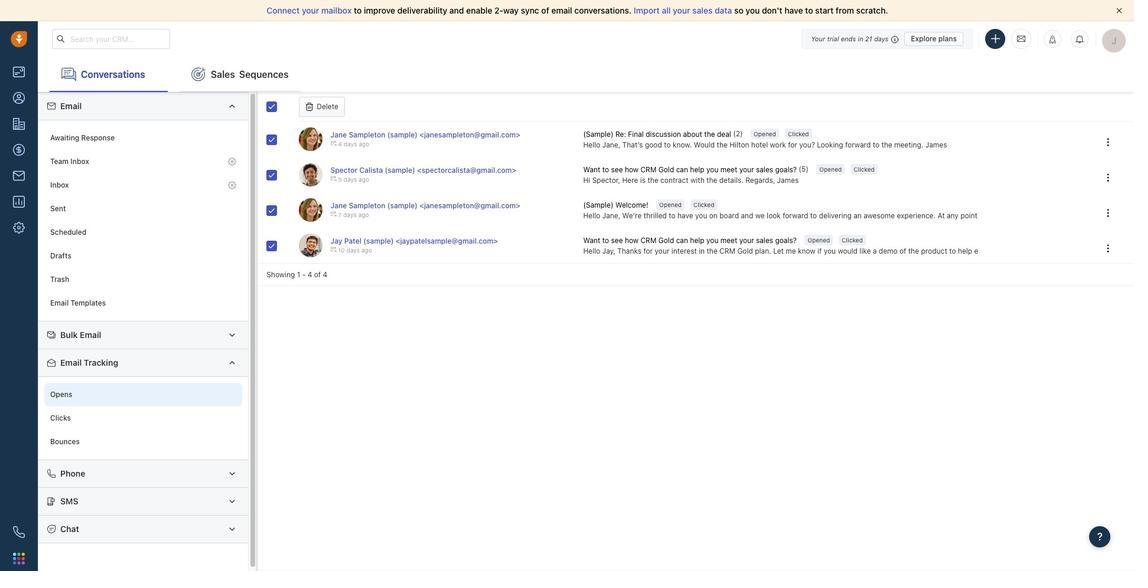 Task type: describe. For each thing, give the bounding box(es) containing it.
opened up thrilled
[[659, 202, 682, 209]]

phone element
[[7, 521, 31, 545]]

1 vertical spatial james
[[777, 176, 799, 185]]

email tracking
[[60, 358, 118, 368]]

to right thrilled
[[669, 211, 676, 220]]

phone
[[60, 469, 85, 479]]

<janesampleton@gmail.com> for (sample) re: final discussion about the deal
[[419, 131, 520, 140]]

data
[[715, 5, 732, 15]]

at
[[938, 211, 945, 220]]

2 horizontal spatial in
[[1005, 211, 1011, 220]]

see for want to see how crm gold can help you meet your sales goals? (5)
[[611, 166, 623, 175]]

showing
[[267, 271, 295, 279]]

evaluation.
[[1022, 247, 1058, 256]]

sales sequences link
[[180, 57, 300, 92]]

outgoing image for (sample) welcome!
[[331, 212, 336, 218]]

(sample) welcome! button
[[583, 200, 650, 211]]

opened up know
[[808, 237, 830, 244]]

ago for 5 days ago
[[359, 176, 369, 183]]

5 days ago
[[338, 176, 369, 183]]

hotel
[[751, 140, 768, 149]]

contract
[[660, 176, 689, 185]]

1 horizontal spatial regards,
[[1060, 247, 1090, 256]]

team
[[50, 157, 69, 166]]

sms
[[60, 497, 78, 507]]

delivering
[[819, 211, 852, 220]]

hello jane, that's good to know. would the hilton hotel work for you? looking forward to the meeting. james
[[583, 140, 947, 149]]

close image
[[1116, 8, 1122, 14]]

bulk email
[[60, 330, 101, 340]]

1 horizontal spatial with
[[1099, 211, 1113, 220]]

2 vertical spatial in
[[699, 247, 705, 256]]

jane sampleton (sample) <janesampleton@gmail.com> link for (sample) welcome!
[[331, 202, 520, 210]]

you right so
[[746, 5, 760, 15]]

jane, for we're
[[602, 211, 620, 220]]

0 vertical spatial sales
[[692, 5, 713, 15]]

plans
[[939, 34, 957, 43]]

sales for want to see how crm gold can help you meet your sales goals? (5)
[[756, 166, 773, 175]]

you inside want to see how crm gold can help you meet your sales goals? (5)
[[706, 166, 719, 175]]

<spectorcalista@gmail.com>
[[417, 166, 516, 175]]

explore
[[911, 34, 937, 43]]

1 vertical spatial have
[[678, 211, 693, 220]]

point
[[961, 211, 978, 220]]

good
[[645, 140, 662, 149]]

0 vertical spatial forward
[[845, 140, 871, 149]]

that's
[[622, 140, 643, 149]]

know.
[[673, 140, 692, 149]]

0 horizontal spatial and
[[449, 5, 464, 15]]

me
[[786, 247, 796, 256]]

you down on
[[706, 237, 719, 245]]

goals? for want to see how crm gold can help you meet your sales goals? (5)
[[775, 166, 797, 175]]

your trial ends in 21 days
[[811, 35, 889, 42]]

on
[[709, 211, 718, 220]]

want to see how crm gold can help you meet your sales goals? (5)
[[583, 165, 809, 175]]

scheduled link
[[44, 221, 242, 245]]

awesome
[[864, 211, 895, 220]]

5
[[338, 176, 342, 183]]

0 vertical spatial have
[[785, 5, 803, 15]]

-
[[302, 271, 306, 279]]

outgoing image for (sample) re: final discussion about the deal
[[331, 141, 336, 147]]

clicks link
[[44, 407, 242, 431]]

scheduled
[[50, 228, 86, 237]]

jane sampleton (sample) <janesampleton@gmail.com> for (sample) re: final discussion about the deal
[[331, 131, 520, 140]]

sequences
[[239, 69, 289, 79]]

2 horizontal spatial 4
[[338, 141, 342, 148]]

to left delivering
[[810, 211, 817, 220]]

outgoing image for jay patel (sample) <jaypatelsample@gmail.com>
[[331, 247, 336, 253]]

ago for 10 days ago
[[361, 247, 372, 254]]

trial,
[[1027, 211, 1042, 220]]

experience.
[[897, 211, 936, 220]]

you left on
[[695, 211, 707, 220]]

0 horizontal spatial inbox
[[50, 181, 69, 190]]

you left need
[[1050, 211, 1062, 220]]

(sample) for 7 days ago
[[387, 202, 418, 210]]

the inside (sample) re: final discussion about the deal (2)
[[704, 130, 715, 139]]

opens link
[[44, 383, 242, 407]]

2-
[[494, 5, 503, 15]]

days for 4 days ago
[[344, 141, 357, 148]]

awaiting response
[[50, 134, 115, 143]]

to left start
[[805, 5, 813, 15]]

freshworks switcher image
[[13, 553, 25, 565]]

clicked up hello jay, thanks for your interest in the crm gold plan. let me know if you would like a demo of the product to help expedite your evaluation. regards, james
[[842, 237, 863, 244]]

2 vertical spatial gold
[[737, 247, 753, 256]]

want for want to see how crm gold can help you meet your sales goals?
[[583, 237, 600, 245]]

like
[[860, 247, 871, 256]]

here
[[622, 176, 638, 185]]

ago for 4 days ago
[[359, 141, 369, 148]]

send email image
[[1017, 34, 1025, 44]]

bulk
[[60, 330, 78, 340]]

trash
[[50, 276, 69, 284]]

spector calista (sample) <spectorcalista@gmail.com>
[[331, 166, 516, 175]]

meeting.
[[894, 140, 923, 149]]

opened down looking
[[819, 166, 842, 173]]

(sample) for (sample) welcome!
[[583, 201, 613, 210]]

(sample) for 4 days ago
[[387, 131, 418, 140]]

we
[[755, 211, 765, 220]]

hilton
[[730, 140, 749, 149]]

1 horizontal spatial if
[[1044, 211, 1048, 220]]

delete
[[317, 102, 338, 111]]

explore plans
[[911, 34, 957, 43]]

to down discussion
[[664, 140, 671, 149]]

4 days ago
[[338, 141, 369, 148]]

how for want to see how crm gold can help you meet your sales goals? (5)
[[625, 166, 639, 175]]

jane sampleton (sample) <janesampleton@gmail.com> link for (sample) re: final discussion about the deal
[[331, 131, 520, 140]]

of right -
[[314, 271, 321, 279]]

hello for hello jane, we're thrilled to have you on board and we look forward to delivering an awesome experience. at any point of time in this trial, if you need help with somet
[[583, 211, 600, 220]]

your inside want to see how crm gold can help you meet your sales goals? (5)
[[739, 166, 754, 175]]

opened up hello jane, that's good to know. would the hilton hotel work for you? looking forward to the meeting. james
[[754, 131, 776, 138]]

1 horizontal spatial inbox
[[70, 157, 89, 166]]

an
[[854, 211, 862, 220]]

conversations link
[[50, 57, 168, 92]]

mailbox
[[321, 5, 352, 15]]

enable
[[466, 5, 492, 15]]

want for want to see how crm gold can help you meet your sales goals? (5)
[[583, 166, 600, 175]]

jay
[[331, 237, 342, 246]]

<janesampleton@gmail.com> for (sample) welcome!
[[419, 202, 520, 210]]

(5)
[[799, 165, 809, 174]]

(sample) for (sample) re: final discussion about the deal (2)
[[583, 130, 613, 139]]

goals? for want to see how crm gold can help you meet your sales goals?
[[775, 237, 797, 245]]

your
[[811, 35, 825, 42]]

want to see how crm gold can help you meet your sales goals? link for <jaypatelsample@gmail.com>
[[583, 236, 799, 246]]

clicked up you?
[[788, 131, 809, 138]]

crm for want to see how crm gold can help you meet your sales goals? (5)
[[641, 166, 657, 175]]

hello for hello jane, that's good to know. would the hilton hotel work for you? looking forward to the meeting. james
[[583, 140, 600, 149]]

crm for want to see how crm gold can help you meet your sales goals?
[[641, 237, 657, 245]]

to inside button
[[602, 237, 609, 245]]

meet for want to see how crm gold can help you meet your sales goals?
[[720, 237, 737, 245]]

of left time
[[980, 211, 986, 220]]

email templates
[[50, 299, 106, 308]]

thanks
[[617, 247, 642, 256]]

conversations.
[[574, 5, 632, 15]]

you left would
[[824, 247, 836, 256]]

sampleton for (sample) welcome!
[[349, 202, 385, 210]]

somet
[[1115, 211, 1134, 220]]

would
[[838, 247, 858, 256]]

email right bulk
[[80, 330, 101, 340]]

from
[[836, 5, 854, 15]]

would
[[694, 140, 715, 149]]

sales
[[211, 69, 235, 79]]

know
[[798, 247, 816, 256]]

team inbox
[[50, 157, 89, 166]]

looking
[[817, 140, 843, 149]]

calista
[[359, 166, 383, 175]]

phone image
[[13, 527, 25, 539]]

awaiting response link
[[44, 126, 242, 150]]

drafts
[[50, 252, 71, 261]]

hi
[[583, 176, 590, 185]]

plan.
[[755, 247, 771, 256]]

spector
[[331, 166, 358, 175]]

(sample) for 5 days ago
[[385, 166, 415, 175]]

1 horizontal spatial james
[[925, 140, 947, 149]]

sales for want to see how crm gold can help you meet your sales goals?
[[756, 237, 773, 245]]

1 vertical spatial and
[[741, 211, 753, 220]]

clicked up hello jane, we're thrilled to have you on board and we look forward to delivering an awesome experience. at any point of time in this trial, if you need help with somet
[[854, 166, 875, 173]]

0 vertical spatial for
[[788, 140, 797, 149]]

jane sampleton (sample) <janesampleton@gmail.com> for (sample) welcome!
[[331, 202, 520, 210]]



Task type: vqa. For each thing, say whether or not it's contained in the screenshot.
"Sampleton" corresponding to (Sample) Re: Final discussion about the deal
yes



Task type: locate. For each thing, give the bounding box(es) containing it.
email up awaiting on the top of the page
[[60, 101, 82, 111]]

(sample) down spector,
[[583, 201, 613, 210]]

0 vertical spatial goals?
[[775, 166, 797, 175]]

showing 1 - 4 of 4
[[267, 271, 327, 279]]

0 vertical spatial outgoing image
[[331, 141, 336, 147]]

2 jane from the top
[[331, 202, 347, 210]]

2 <janesampleton@gmail.com> from the top
[[419, 202, 520, 210]]

1 vertical spatial want to see how crm gold can help you meet your sales goals? link
[[583, 236, 799, 246]]

(sample) re: final discussion about the deal (2)
[[583, 129, 743, 139]]

2 vertical spatial james
[[1092, 247, 1113, 256]]

deal
[[717, 130, 731, 139]]

deliverability
[[397, 5, 447, 15]]

regards, right details.
[[746, 176, 775, 185]]

1 vertical spatial can
[[676, 237, 688, 245]]

crm inside want to see how crm gold can help you meet your sales goals? (5)
[[641, 166, 657, 175]]

1 vertical spatial jane,
[[602, 211, 620, 220]]

regards, right evaluation.
[[1060, 247, 1090, 256]]

0 vertical spatial how
[[625, 166, 639, 175]]

can
[[676, 166, 688, 175], [676, 237, 688, 245]]

a
[[873, 247, 877, 256]]

0 vertical spatial see
[[611, 166, 623, 175]]

want up the hi
[[583, 166, 600, 175]]

inbox link
[[44, 174, 242, 197]]

0 vertical spatial hello
[[583, 140, 600, 149]]

hello down (sample) welcome! at the right of page
[[583, 211, 600, 220]]

1 vertical spatial gold
[[659, 237, 674, 245]]

how up here
[[625, 166, 639, 175]]

jane, for that's
[[602, 140, 620, 149]]

0 horizontal spatial in
[[699, 247, 705, 256]]

<janesampleton@gmail.com> down <spectorcalista@gmail.com>
[[419, 202, 520, 210]]

can inside want to see how crm gold can help you meet your sales goals? (5)
[[676, 166, 688, 175]]

0 vertical spatial jane sampleton (sample) <janesampleton@gmail.com> link
[[331, 131, 520, 140]]

0 horizontal spatial for
[[643, 247, 653, 256]]

<janesampleton@gmail.com> up <spectorcalista@gmail.com>
[[419, 131, 520, 140]]

Search your CRM... text field
[[52, 29, 170, 49]]

see
[[611, 166, 623, 175], [611, 237, 623, 245]]

gold inside want to see how crm gold can help you meet your sales goals? (5)
[[659, 166, 674, 175]]

forward right look
[[783, 211, 808, 220]]

sampleton for (sample) re: final discussion about the deal
[[349, 131, 385, 140]]

0 vertical spatial inbox
[[70, 157, 89, 166]]

how for want to see how crm gold can help you meet your sales goals?
[[625, 237, 639, 245]]

0 vertical spatial jane
[[331, 131, 347, 140]]

2 can from the top
[[676, 237, 688, 245]]

0 horizontal spatial with
[[691, 176, 705, 185]]

and
[[449, 5, 464, 15], [741, 211, 753, 220]]

product
[[921, 247, 947, 256]]

jane, down (sample) welcome! at the right of page
[[602, 211, 620, 220]]

1 <janesampleton@gmail.com> from the top
[[419, 131, 520, 140]]

hello jane, we're thrilled to have you on board and we look forward to delivering an awesome experience. at any point of time in this trial, if you need help with somet
[[583, 211, 1134, 220]]

1 sampleton from the top
[[349, 131, 385, 140]]

2 sampleton from the top
[[349, 202, 385, 210]]

want to see how crm gold can help you meet your sales goals? link up interest
[[583, 236, 799, 246]]

0 vertical spatial want to see how crm gold can help you meet your sales goals? button
[[583, 165, 799, 175]]

1
[[297, 271, 300, 279]]

gold for want to see how crm gold can help you meet your sales goals?
[[659, 237, 674, 245]]

of
[[541, 5, 549, 15], [980, 211, 986, 220], [900, 247, 906, 256], [314, 271, 321, 279]]

want to see how crm gold can help you meet your sales goals? link up "hi spector, here is the contract with the details. regards, james" at the top right of page
[[583, 165, 799, 175]]

0 vertical spatial sampleton
[[349, 131, 385, 140]]

outgoing image left 7
[[331, 212, 336, 218]]

1 want to see how crm gold can help you meet your sales goals? button from the top
[[583, 165, 799, 175]]

jane up 7
[[331, 202, 347, 210]]

how inside want to see how crm gold can help you meet your sales goals? (5)
[[625, 166, 639, 175]]

this
[[1013, 211, 1025, 220]]

opened
[[754, 131, 776, 138], [819, 166, 842, 173], [659, 202, 682, 209], [808, 237, 830, 244]]

1 vertical spatial jane
[[331, 202, 347, 210]]

0 horizontal spatial 4
[[308, 271, 312, 279]]

explore plans link
[[904, 32, 963, 46]]

the down want to see how crm gold can help you meet your sales goals?
[[707, 247, 718, 256]]

0 horizontal spatial forward
[[783, 211, 808, 220]]

days down patel
[[346, 247, 360, 254]]

jane
[[331, 131, 347, 140], [331, 202, 347, 210]]

want to see how crm gold can help you meet your sales goals? button up "hi spector, here is the contract with the details. regards, james" at the top right of page
[[583, 165, 799, 175]]

clicks
[[50, 414, 71, 423]]

the left "meeting."
[[882, 140, 892, 149]]

want to see how crm gold can help you meet your sales goals? button for spector calista (sample) <spectorcalista@gmail.com>
[[583, 165, 799, 175]]

0 vertical spatial if
[[1044, 211, 1048, 220]]

meet inside want to see how crm gold can help you meet your sales goals? (5)
[[720, 166, 737, 175]]

hi spector, here is the contract with the details. regards, james
[[583, 176, 799, 185]]

1 jane from the top
[[331, 131, 347, 140]]

1 vertical spatial want
[[583, 237, 600, 245]]

1 vertical spatial for
[[643, 247, 653, 256]]

1 can from the top
[[676, 166, 688, 175]]

2 vertical spatial hello
[[583, 247, 600, 256]]

1 vertical spatial regards,
[[1060, 247, 1090, 256]]

can inside button
[[676, 237, 688, 245]]

0 horizontal spatial have
[[678, 211, 693, 220]]

days right 5
[[344, 176, 357, 183]]

spector,
[[592, 176, 620, 185]]

<janesampleton@gmail.com>
[[419, 131, 520, 140], [419, 202, 520, 210]]

goals?
[[775, 166, 797, 175], [775, 237, 797, 245]]

2 meet from the top
[[720, 237, 737, 245]]

1 want from the top
[[583, 166, 600, 175]]

ago up calista
[[359, 141, 369, 148]]

2 outgoing image from the top
[[331, 247, 336, 253]]

see inside want to see how crm gold can help you meet your sales goals? (5)
[[611, 166, 623, 175]]

sent link
[[44, 197, 242, 221]]

1 vertical spatial how
[[625, 237, 639, 245]]

and left enable
[[449, 5, 464, 15]]

0 vertical spatial (sample)
[[583, 130, 613, 139]]

all
[[662, 5, 671, 15]]

email for email templates
[[50, 299, 69, 308]]

1 vertical spatial (sample)
[[583, 201, 613, 210]]

jay patel (sample) <jaypatelsample@gmail.com>
[[331, 237, 498, 246]]

help inside want to see how crm gold can help you meet your sales goals? (5)
[[690, 166, 704, 175]]

you up "hi spector, here is the contract with the details. regards, james" at the top right of page
[[706, 166, 719, 175]]

hello up the hi
[[583, 140, 600, 149]]

1 jane sampleton (sample) <janesampleton@gmail.com> link from the top
[[331, 131, 520, 140]]

improve
[[364, 5, 395, 15]]

0 vertical spatial want
[[583, 166, 600, 175]]

final
[[628, 130, 644, 139]]

21
[[865, 35, 872, 42]]

you
[[746, 5, 760, 15], [706, 166, 719, 175], [695, 211, 707, 220], [1050, 211, 1062, 220], [706, 237, 719, 245], [824, 247, 836, 256]]

(sample) inside (sample) re: final discussion about the deal (2)
[[583, 130, 613, 139]]

trash link
[[44, 268, 242, 292]]

1 horizontal spatial and
[[741, 211, 753, 220]]

sync
[[521, 5, 539, 15]]

meet up details.
[[720, 166, 737, 175]]

expedite
[[974, 247, 1003, 256]]

jane, down re:
[[602, 140, 620, 149]]

sales inside want to see how crm gold can help you meet your sales goals? (5)
[[756, 166, 773, 175]]

2 how from the top
[[625, 237, 639, 245]]

days for 5 days ago
[[344, 176, 357, 183]]

1 vertical spatial jane sampleton (sample) <janesampleton@gmail.com>
[[331, 202, 520, 210]]

1 how from the top
[[625, 166, 639, 175]]

to right mailbox
[[354, 5, 362, 15]]

of right demo
[[900, 247, 906, 256]]

way
[[503, 5, 519, 15]]

the down want to see how crm gold can help you meet your sales goals? (5)
[[707, 176, 717, 185]]

email inside email templates link
[[50, 299, 69, 308]]

outgoing image
[[331, 141, 336, 147], [331, 212, 336, 218]]

1 vertical spatial goals?
[[775, 237, 797, 245]]

2 jane, from the top
[[602, 211, 620, 220]]

details.
[[719, 176, 744, 185]]

can up interest
[[676, 237, 688, 245]]

sent
[[50, 205, 66, 213]]

(sample) up spector calista (sample) <spectorcalista@gmail.com> link
[[387, 131, 418, 140]]

jane sampleton (sample) <janesampleton@gmail.com> up 'spector calista (sample) <spectorcalista@gmail.com>'
[[331, 131, 520, 140]]

(sample) up jay patel (sample) <jaypatelsample@gmail.com>
[[387, 202, 418, 210]]

2 jane sampleton (sample) <janesampleton@gmail.com> link from the top
[[331, 202, 520, 210]]

0 horizontal spatial james
[[777, 176, 799, 185]]

1 horizontal spatial 4
[[323, 271, 327, 279]]

have right don't
[[785, 5, 803, 15]]

gold up 'contract'
[[659, 166, 674, 175]]

to right product
[[949, 247, 956, 256]]

outgoing image left 10
[[331, 247, 336, 253]]

(sample) left re:
[[583, 130, 613, 139]]

delete button
[[299, 97, 345, 117]]

help up "hi spector, here is the contract with the details. regards, james" at the top right of page
[[690, 166, 704, 175]]

want to see how crm gold can help you meet your sales goals? button for jay patel (sample) <jaypatelsample@gmail.com>
[[583, 236, 799, 246]]

days for 10 days ago
[[346, 247, 360, 254]]

need
[[1064, 211, 1081, 220]]

gold inside button
[[659, 237, 674, 245]]

jane up 4 days ago
[[331, 131, 347, 140]]

1 horizontal spatial have
[[785, 5, 803, 15]]

2 want from the top
[[583, 237, 600, 245]]

0 vertical spatial gold
[[659, 166, 674, 175]]

meet for want to see how crm gold can help you meet your sales goals? (5)
[[720, 166, 737, 175]]

2 goals? from the top
[[775, 237, 797, 245]]

sales inside button
[[756, 237, 773, 245]]

(sample) up 10 days ago
[[363, 237, 394, 246]]

don't
[[762, 5, 782, 15]]

inbox
[[70, 157, 89, 166], [50, 181, 69, 190]]

sales down hello jane, that's good to know. would the hilton hotel work for you? looking forward to the meeting. james
[[756, 166, 773, 175]]

bounces link
[[44, 431, 242, 454]]

to inside want to see how crm gold can help you meet your sales goals? (5)
[[602, 166, 609, 175]]

1 vertical spatial in
[[1005, 211, 1011, 220]]

1 meet from the top
[[720, 166, 737, 175]]

days right 7
[[343, 212, 357, 219]]

jane for (sample) re: final discussion about the deal
[[331, 131, 347, 140]]

2 vertical spatial sales
[[756, 237, 773, 245]]

1 horizontal spatial for
[[788, 140, 797, 149]]

see for want to see how crm gold can help you meet your sales goals?
[[611, 237, 623, 245]]

forward right looking
[[845, 140, 871, 149]]

0 vertical spatial regards,
[[746, 176, 775, 185]]

ends
[[841, 35, 856, 42]]

0 vertical spatial outgoing image
[[331, 176, 336, 182]]

1 outgoing image from the top
[[331, 141, 336, 147]]

2 hello from the top
[[583, 211, 600, 220]]

(sample)
[[387, 131, 418, 140], [385, 166, 415, 175], [387, 202, 418, 210], [363, 237, 394, 246]]

0 vertical spatial james
[[925, 140, 947, 149]]

2 vertical spatial crm
[[720, 247, 735, 256]]

1 vertical spatial meet
[[720, 237, 737, 245]]

(sample) welcome!
[[583, 201, 648, 210]]

2 outgoing image from the top
[[331, 212, 336, 218]]

can for want to see how crm gold can help you meet your sales goals?
[[676, 237, 688, 245]]

1 vertical spatial with
[[1099, 211, 1113, 220]]

with down want to see how crm gold can help you meet your sales goals? (5)
[[691, 176, 705, 185]]

2 see from the top
[[611, 237, 623, 245]]

opens
[[50, 391, 72, 400]]

1 vertical spatial sales
[[756, 166, 773, 175]]

the left product
[[908, 247, 919, 256]]

sales up plan.
[[756, 237, 773, 245]]

ago right 10
[[361, 247, 372, 254]]

outgoing image for spector calista (sample) <spectorcalista@gmail.com>
[[331, 176, 336, 182]]

so
[[734, 5, 744, 15]]

0 vertical spatial in
[[858, 35, 863, 42]]

2 horizontal spatial james
[[1092, 247, 1113, 256]]

<jaypatelsample@gmail.com>
[[396, 237, 498, 246]]

(sample) inside the (sample) welcome! link
[[583, 201, 613, 210]]

2 want to see how crm gold can help you meet your sales goals? button from the top
[[583, 236, 799, 246]]

(sample) welcome! link
[[583, 200, 650, 211]]

see inside want to see how crm gold can help you meet your sales goals? link
[[611, 237, 623, 245]]

1 vertical spatial outgoing image
[[331, 247, 336, 253]]

jane,
[[602, 140, 620, 149], [602, 211, 620, 220]]

scratch.
[[856, 5, 888, 15]]

email for email
[[60, 101, 82, 111]]

2 want to see how crm gold can help you meet your sales goals? link from the top
[[583, 236, 799, 246]]

1 horizontal spatial forward
[[845, 140, 871, 149]]

want to see how crm gold can help you meet your sales goals? link for <spectorcalista@gmail.com>
[[583, 165, 799, 175]]

ago for 7 days ago
[[358, 212, 369, 219]]

conversations
[[81, 69, 145, 79]]

want to see how crm gold can help you meet your sales goals?
[[583, 237, 797, 245]]

you?
[[799, 140, 815, 149]]

want to see how crm gold can help you meet your sales goals? button
[[583, 165, 799, 175], [583, 236, 799, 246]]

days up spector
[[344, 141, 357, 148]]

(2)
[[733, 129, 743, 138]]

1 hello from the top
[[583, 140, 600, 149]]

help left expedite
[[958, 247, 972, 256]]

1 vertical spatial jane sampleton (sample) <janesampleton@gmail.com> link
[[331, 202, 520, 210]]

days
[[874, 35, 889, 42], [344, 141, 357, 148], [344, 176, 357, 183], [343, 212, 357, 219], [346, 247, 360, 254]]

if right know
[[818, 247, 822, 256]]

goals? inside want to see how crm gold can help you meet your sales goals? (5)
[[775, 166, 797, 175]]

1 vertical spatial <janesampleton@gmail.com>
[[419, 202, 520, 210]]

help up interest
[[690, 237, 704, 245]]

want inside want to see how crm gold can help you meet your sales goals? (5)
[[583, 166, 600, 175]]

sales sequences
[[211, 69, 289, 79]]

of right "sync"
[[541, 5, 549, 15]]

days right 21
[[874, 35, 889, 42]]

in down want to see how crm gold can help you meet your sales goals?
[[699, 247, 705, 256]]

10
[[338, 247, 345, 254]]

the up would
[[704, 130, 715, 139]]

tab list
[[38, 57, 1134, 92]]

want to see how crm gold can help you meet your sales goals? link
[[583, 165, 799, 175], [583, 236, 799, 246]]

what's new image
[[1048, 35, 1057, 44]]

discussion
[[646, 130, 681, 139]]

0 vertical spatial with
[[691, 176, 705, 185]]

jay patel (sample) <jaypatelsample@gmail.com> link
[[331, 237, 498, 246]]

email
[[60, 101, 82, 111], [50, 299, 69, 308], [80, 330, 101, 340], [60, 358, 82, 368]]

for right thanks
[[643, 247, 653, 256]]

3 hello from the top
[[583, 247, 600, 256]]

inbox right "team"
[[70, 157, 89, 166]]

crm down "board"
[[720, 247, 735, 256]]

clicked up on
[[693, 202, 715, 209]]

in left 21
[[858, 35, 863, 42]]

0 vertical spatial crm
[[641, 166, 657, 175]]

if right the trial,
[[1044, 211, 1048, 220]]

and left we
[[741, 211, 753, 220]]

jane sampleton (sample) <janesampleton@gmail.com> link down 'spector calista (sample) <spectorcalista@gmail.com>'
[[331, 202, 520, 210]]

0 horizontal spatial regards,
[[746, 176, 775, 185]]

0 vertical spatial meet
[[720, 166, 737, 175]]

hello left jay,
[[583, 247, 600, 256]]

1 vertical spatial hello
[[583, 211, 600, 220]]

(sample) re: final discussion about the deal button
[[583, 129, 733, 140]]

welcome!
[[615, 201, 648, 210]]

days for 7 days ago
[[343, 212, 357, 219]]

0 vertical spatial <janesampleton@gmail.com>
[[419, 131, 520, 140]]

(sample) right calista
[[385, 166, 415, 175]]

jane sampleton (sample) <janesampleton@gmail.com> link up 'spector calista (sample) <spectorcalista@gmail.com>'
[[331, 131, 520, 140]]

connect
[[267, 5, 300, 15]]

gold left plan.
[[737, 247, 753, 256]]

ago down calista
[[359, 176, 369, 183]]

0 horizontal spatial if
[[818, 247, 822, 256]]

1 vertical spatial if
[[818, 247, 822, 256]]

hello
[[583, 140, 600, 149], [583, 211, 600, 220], [583, 247, 600, 256]]

your
[[302, 5, 319, 15], [673, 5, 690, 15], [739, 166, 754, 175], [739, 237, 754, 245], [655, 247, 670, 256], [1005, 247, 1020, 256]]

gold for want to see how crm gold can help you meet your sales goals? (5)
[[659, 166, 674, 175]]

meet down "board"
[[720, 237, 737, 245]]

7
[[338, 212, 342, 219]]

drafts link
[[44, 245, 242, 268]]

crm up is
[[641, 166, 657, 175]]

email for email tracking
[[60, 358, 82, 368]]

forward
[[845, 140, 871, 149], [783, 211, 808, 220]]

0 vertical spatial and
[[449, 5, 464, 15]]

in left this
[[1005, 211, 1011, 220]]

the down deal
[[717, 140, 728, 149]]

gold up interest
[[659, 237, 674, 245]]

email down "trash"
[[50, 299, 69, 308]]

have up want to see how crm gold can help you meet your sales goals?
[[678, 211, 693, 220]]

with left somet
[[1099, 211, 1113, 220]]

james
[[925, 140, 947, 149], [777, 176, 799, 185], [1092, 247, 1113, 256]]

hello for hello jay, thanks for your interest in the crm gold plan. let me know if you would like a demo of the product to help expedite your evaluation. regards, james
[[583, 247, 600, 256]]

1 (sample) from the top
[[583, 130, 613, 139]]

0 vertical spatial can
[[676, 166, 688, 175]]

ago right 7
[[358, 212, 369, 219]]

any
[[947, 211, 959, 220]]

can for want to see how crm gold can help you meet your sales goals? (5)
[[676, 166, 688, 175]]

1 want to see how crm gold can help you meet your sales goals? link from the top
[[583, 165, 799, 175]]

2 (sample) from the top
[[583, 201, 613, 210]]

0 vertical spatial jane,
[[602, 140, 620, 149]]

0 vertical spatial jane sampleton (sample) <janesampleton@gmail.com>
[[331, 131, 520, 140]]

to left "meeting."
[[873, 140, 880, 149]]

outgoing image left 5
[[331, 176, 336, 182]]

1 vertical spatial outgoing image
[[331, 212, 336, 218]]

crm inside button
[[641, 237, 657, 245]]

tab list containing conversations
[[38, 57, 1134, 92]]

outgoing image
[[331, 176, 336, 182], [331, 247, 336, 253]]

1 jane sampleton (sample) <janesampleton@gmail.com> from the top
[[331, 131, 520, 140]]

(sample) for 10 days ago
[[363, 237, 394, 246]]

1 vertical spatial want to see how crm gold can help you meet your sales goals? button
[[583, 236, 799, 246]]

1 vertical spatial forward
[[783, 211, 808, 220]]

0 vertical spatial want to see how crm gold can help you meet your sales goals? link
[[583, 165, 799, 175]]

want inside button
[[583, 237, 600, 245]]

import
[[634, 5, 660, 15]]

1 vertical spatial crm
[[641, 237, 657, 245]]

regards,
[[746, 176, 775, 185], [1060, 247, 1090, 256]]

1 see from the top
[[611, 166, 623, 175]]

1 outgoing image from the top
[[331, 176, 336, 182]]

1 horizontal spatial in
[[858, 35, 863, 42]]

1 vertical spatial inbox
[[50, 181, 69, 190]]

meet inside want to see how crm gold can help you meet your sales goals? button
[[720, 237, 737, 245]]

how inside button
[[625, 237, 639, 245]]

import all your sales data link
[[634, 5, 734, 15]]

interest
[[672, 247, 697, 256]]

want down (sample) welcome! at the right of page
[[583, 237, 600, 245]]

1 jane, from the top
[[602, 140, 620, 149]]

to up jay,
[[602, 237, 609, 245]]

help right need
[[1083, 211, 1097, 220]]

connect your mailbox link
[[267, 5, 354, 15]]

1 vertical spatial see
[[611, 237, 623, 245]]

sampleton up 4 days ago
[[349, 131, 385, 140]]

1 vertical spatial sampleton
[[349, 202, 385, 210]]

the right is
[[648, 176, 658, 185]]

2 jane sampleton (sample) <janesampleton@gmail.com> from the top
[[331, 202, 520, 210]]

jane for (sample) welcome!
[[331, 202, 347, 210]]

1 goals? from the top
[[775, 166, 797, 175]]



